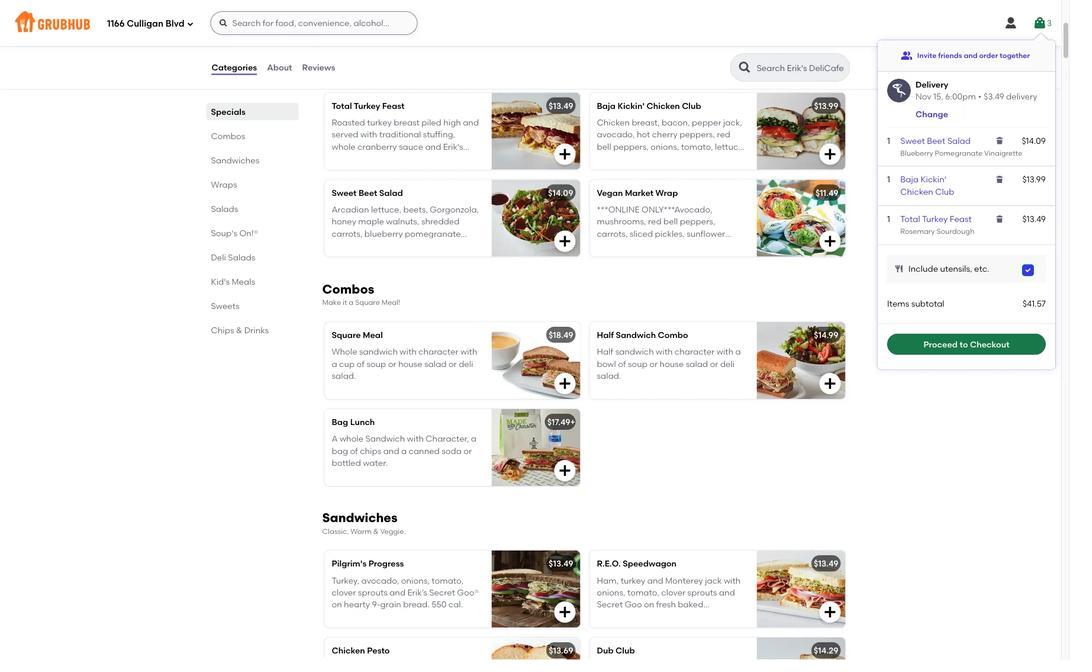 Task type: describe. For each thing, give the bounding box(es) containing it.
wraps tab
[[211, 178, 294, 191]]

2 vertical spatial club
[[616, 646, 635, 656]]

& inside tab
[[236, 325, 242, 335]]

and right high at the left of page
[[463, 117, 479, 127]]

turkey,
[[332, 576, 359, 586]]

turkey for tomato,
[[621, 576, 646, 586]]

tomato, inside chicken breast, bacon, pepper jack, avocado, hot cherry peppers, red bell peppers, onions, tomato, lettuce and jalapeno ranch on a peppered onion roll. served warm.
[[681, 141, 713, 151]]

served
[[332, 129, 359, 139]]

sourdough.
[[597, 612, 642, 622]]

baked
[[678, 600, 704, 610]]

combos tab
[[211, 130, 294, 142]]

character,
[[426, 434, 469, 444]]

on inside the turkey, avocado, onions, tomato, clover sprouts and erik's secret goo® on hearty 9-grain bread. 550 cal.
[[332, 600, 342, 610]]

sourdough
[[937, 227, 975, 236]]

served
[[638, 165, 665, 176]]

water.
[[363, 458, 388, 468]]

r.e.o. speedwagon image
[[757, 551, 846, 628]]

810
[[405, 165, 418, 176]]

bag
[[332, 446, 348, 456]]

baja kickin' chicken club link
[[901, 174, 955, 197]]

ham, turkey and monterey jack with onions, tomato, clover sprouts and secret goo on fresh baked sourdough. 690 cal.
[[597, 576, 741, 622]]

pomegranate
[[935, 149, 983, 157]]

turkey inside tooltip
[[922, 214, 948, 224]]

checkout
[[970, 339, 1010, 349]]

lettuce
[[715, 141, 743, 151]]

1 horizontal spatial peppers,
[[680, 129, 715, 139]]

1 horizontal spatial $13.99
[[1023, 174, 1046, 185]]

rosemary
[[901, 227, 935, 236]]

warm
[[351, 527, 372, 535]]

0 horizontal spatial total turkey feast
[[332, 101, 405, 111]]

roasted
[[332, 117, 365, 127]]

onion
[[597, 165, 620, 176]]

$14.29
[[814, 646, 839, 656]]

9-
[[372, 600, 380, 610]]

turkey, avocado, onions, tomato, clover sprouts and erik's secret goo® on hearty 9-grain bread. 550 cal.
[[332, 576, 479, 610]]

soup's
[[211, 228, 237, 238]]

invite friends and order together button
[[901, 45, 1030, 66]]

hot
[[637, 129, 650, 139]]

half for half sandwich with character with a bowl of soup or house salad or deli salad.
[[597, 347, 614, 357]]

turkey for with
[[367, 117, 392, 127]]

salad for half sandwich combo
[[686, 359, 708, 369]]

carrots,
[[332, 228, 363, 239]]

cal. inside arcadian lettuce, beets, gorgonzola, honey maple walnuts, shredded carrots, blueberry pomegranate vinaigrette.  560 cal.
[[396, 240, 411, 251]]

clover inside ham, turkey and monterey jack with onions, tomato, clover sprouts and secret goo on fresh baked sourdough. 690 cal.
[[662, 588, 686, 598]]

about
[[267, 62, 292, 72]]

invite
[[918, 51, 937, 60]]

meal
[[363, 330, 383, 340]]

0 horizontal spatial sweet
[[332, 188, 357, 198]]

cherry
[[652, 129, 678, 139]]

1 vertical spatial baja kickin' chicken club
[[901, 174, 955, 197]]

pesto
[[367, 646, 390, 656]]

1 for total
[[888, 214, 891, 224]]

categories button
[[211, 46, 258, 89]]

make
[[322, 298, 341, 307]]

6:00pm
[[946, 91, 976, 101]]

chips & drinks tab
[[211, 324, 294, 336]]

r.e.o.
[[597, 559, 621, 569]]

monterey
[[666, 576, 703, 586]]

beets,
[[403, 204, 428, 214]]

it
[[343, 298, 347, 307]]

character for half sandwich combo
[[675, 347, 715, 357]]

$3.49
[[984, 91, 1005, 101]]

include
[[909, 264, 938, 274]]

sprouts inside ham, turkey and monterey jack with onions, tomato, clover sprouts and secret goo on fresh baked sourdough. 690 cal.
[[688, 588, 717, 598]]

proceed to checkout button
[[888, 334, 1046, 355]]

progress
[[369, 559, 404, 569]]

sliced
[[391, 153, 414, 164]]

cal. inside ham, turkey and monterey jack with onions, tomato, clover sprouts and secret goo on fresh baked sourdough. 690 cal.
[[661, 612, 675, 622]]

1 for sweet
[[888, 136, 891, 146]]

0 horizontal spatial baja
[[597, 101, 616, 111]]

tomato, inside ham, turkey and monterey jack with onions, tomato, clover sprouts and secret goo on fresh baked sourdough. 690 cal.
[[628, 588, 660, 598]]

0 vertical spatial sweet beet salad
[[901, 136, 971, 146]]

$13.69
[[549, 646, 573, 656]]

deli
[[211, 252, 226, 262]]

whole sandwich with character with a cup of soup or house salad or deli salad.
[[332, 347, 477, 381]]

dub club image
[[757, 638, 846, 660]]

chicken up bacon,
[[647, 101, 680, 111]]

include utensils, etc.
[[909, 264, 990, 274]]

bell
[[597, 141, 611, 151]]

0 vertical spatial kickin'
[[618, 101, 645, 111]]

soup for cup
[[367, 359, 386, 369]]

combos for combos
[[211, 131, 245, 141]]

bread. inside roasted turkey breast piled high and served with traditional stuffing, whole cranberry sauce and erik's secret goo on sliced rosemary sourdough bread.  810 cal.
[[377, 165, 403, 176]]

690
[[644, 612, 659, 622]]

cal. inside roasted turkey breast piled high and served with traditional stuffing, whole cranberry sauce and erik's secret goo on sliced rosemary sourdough bread.  810 cal.
[[420, 165, 435, 176]]

1 horizontal spatial club
[[682, 101, 701, 111]]

and down jack
[[719, 588, 735, 598]]

salad. for cup
[[332, 371, 356, 381]]

delivery nov 15, 6:00pm • $3.49 delivery
[[916, 79, 1038, 101]]

order
[[980, 51, 998, 60]]

breast
[[394, 117, 420, 127]]

1 vertical spatial $14.09
[[548, 188, 573, 198]]

combo
[[658, 330, 688, 340]]

sweets
[[211, 301, 240, 311]]

and inside button
[[964, 51, 978, 60]]

sweets tab
[[211, 300, 294, 312]]

shredded
[[421, 216, 460, 227]]

rosemary sourdough
[[901, 227, 975, 236]]

veggie.
[[380, 527, 406, 535]]

onions, inside chicken breast, bacon, pepper jack, avocado, hot cherry peppers, red bell peppers, onions, tomato, lettuce and jalapeno ranch on a peppered onion roll. served warm.
[[651, 141, 679, 151]]

with inside a whole sandwich with character, a bag of chips and a canned soda or bottled water.
[[407, 434, 424, 444]]

reviews button
[[302, 46, 336, 89]]

soup for bowl
[[628, 359, 648, 369]]

of for bowl
[[618, 359, 626, 369]]

1 for baja
[[888, 174, 891, 185]]

bag lunch image
[[492, 409, 581, 486]]

deli salads tab
[[211, 251, 294, 263]]

speedwagon
[[623, 559, 677, 569]]

0 horizontal spatial total
[[332, 101, 352, 111]]

1 vertical spatial feast
[[950, 214, 972, 224]]

deli for whole sandwich with character with a cup of soup or house salad or deli salad.
[[459, 359, 473, 369]]

1 vertical spatial peppers,
[[613, 141, 649, 151]]

onions, inside ham, turkey and monterey jack with onions, tomato, clover sprouts and secret goo on fresh baked sourdough. 690 cal.
[[597, 588, 626, 598]]

chicken up the total turkey feast link
[[901, 186, 934, 197]]

blvd
[[166, 18, 184, 29]]

1 vertical spatial club
[[936, 186, 955, 197]]

ham,
[[597, 576, 619, 586]]

blueberry
[[901, 149, 934, 157]]

half sandwich combo
[[597, 330, 688, 340]]

walnuts,
[[386, 216, 419, 227]]

half sandwich with character with a bowl of soup or house salad or deli salad.
[[597, 347, 741, 381]]

salads inside tab
[[228, 252, 255, 262]]

$11.49
[[816, 188, 839, 198]]

house for sandwich
[[660, 359, 684, 369]]

about button
[[267, 46, 293, 89]]

of for cup
[[357, 359, 365, 369]]

a inside specials for a limited time only.
[[335, 69, 340, 77]]

0 vertical spatial sandwich
[[616, 330, 656, 340]]

1 vertical spatial salad
[[379, 188, 403, 198]]

red
[[717, 129, 731, 139]]

0 horizontal spatial sweet beet salad
[[332, 188, 403, 198]]

with inside ham, turkey and monterey jack with onions, tomato, clover sprouts and secret goo on fresh baked sourdough. 690 cal.
[[724, 576, 741, 586]]

$17.49
[[548, 417, 570, 427]]

or inside a whole sandwich with character, a bag of chips and a canned soda or bottled water.
[[464, 446, 472, 456]]

for
[[322, 69, 333, 77]]

sandwich for sandwich
[[616, 347, 654, 357]]

fresh
[[656, 600, 676, 610]]

Search Erik's DeliCafe search field
[[756, 62, 846, 73]]

etc.
[[975, 264, 990, 274]]

high
[[444, 117, 461, 127]]

warm.
[[667, 165, 692, 176]]

with inside roasted turkey breast piled high and served with traditional stuffing, whole cranberry sauce and erik's secret goo on sliced rosemary sourdough bread.  810 cal.
[[361, 129, 377, 139]]

kickin' inside baja kickin' chicken club
[[921, 174, 947, 185]]

svg image inside the "3" button
[[1033, 16, 1047, 30]]

bag
[[332, 417, 348, 427]]

on!®
[[239, 228, 258, 238]]

salads inside 'tab'
[[211, 204, 238, 214]]

3 button
[[1033, 12, 1052, 34]]

0 horizontal spatial feast
[[382, 101, 405, 111]]

specials for specials
[[211, 107, 246, 117]]

kid's
[[211, 277, 230, 287]]

vinaigrette
[[985, 149, 1023, 157]]

on inside roasted turkey breast piled high and served with traditional stuffing, whole cranberry sauce and erik's secret goo on sliced rosemary sourdough bread.  810 cal.
[[379, 153, 389, 164]]

0 vertical spatial $13.99
[[814, 101, 839, 111]]

sprouts inside the turkey, avocado, onions, tomato, clover sprouts and erik's secret goo® on hearty 9-grain bread. 550 cal.
[[358, 588, 388, 598]]

delivery
[[1007, 91, 1038, 101]]

and inside the turkey, avocado, onions, tomato, clover sprouts and erik's secret goo® on hearty 9-grain bread. 550 cal.
[[390, 588, 406, 598]]

salad. for bowl
[[597, 371, 621, 381]]

of for bag
[[350, 446, 358, 456]]

culligan
[[127, 18, 163, 29]]

tooltip containing delivery
[[878, 33, 1056, 369]]

goo inside roasted turkey breast piled high and served with traditional stuffing, whole cranberry sauce and erik's secret goo on sliced rosemary sourdough bread.  810 cal.
[[360, 153, 377, 164]]

a inside chicken breast, bacon, pepper jack, avocado, hot cherry peppers, red bell peppers, onions, tomato, lettuce and jalapeno ranch on a peppered onion roll. served warm.
[[690, 153, 696, 164]]

sandwiches classic, warm & veggie.
[[322, 510, 406, 535]]



Task type: vqa. For each thing, say whether or not it's contained in the screenshot.


Task type: locate. For each thing, give the bounding box(es) containing it.
avocado, inside chicken breast, bacon, pepper jack, avocado, hot cherry peppers, red bell peppers, onions, tomato, lettuce and jalapeno ranch on a peppered onion roll. served warm.
[[597, 129, 635, 139]]

sweet beet salad up blueberry on the right top of the page
[[901, 136, 971, 146]]

0 horizontal spatial house
[[398, 359, 423, 369]]

1 horizontal spatial total turkey feast
[[901, 214, 972, 224]]

sweet up arcadian
[[332, 188, 357, 198]]

1 vertical spatial sweet
[[332, 188, 357, 198]]

club
[[682, 101, 701, 111], [936, 186, 955, 197], [616, 646, 635, 656]]

2 house from the left
[[660, 359, 684, 369]]

1 vertical spatial combos
[[322, 282, 374, 297]]

1 vertical spatial sandwich
[[366, 434, 405, 444]]

turkey up roasted
[[354, 101, 380, 111]]

specials up limited
[[322, 52, 376, 67]]

tooltip
[[878, 33, 1056, 369]]

bowl
[[597, 359, 616, 369]]

turkey inside ham, turkey and monterey jack with onions, tomato, clover sprouts and secret goo on fresh baked sourdough. 690 cal.
[[621, 576, 646, 586]]

turkey inside roasted turkey breast piled high and served with traditional stuffing, whole cranberry sauce and erik's secret goo on sliced rosemary sourdough bread.  810 cal.
[[367, 117, 392, 127]]

combos up 'sandwiches' tab
[[211, 131, 245, 141]]

whole inside a whole sandwich with character, a bag of chips and a canned soda or bottled water.
[[340, 434, 364, 444]]

& right warm
[[373, 527, 379, 535]]

and down speedwagon
[[648, 576, 664, 586]]

1 horizontal spatial baja
[[901, 174, 919, 185]]

on inside ham, turkey and monterey jack with onions, tomato, clover sprouts and secret goo on fresh baked sourdough. 690 cal.
[[644, 600, 654, 610]]

only.
[[384, 69, 399, 77]]

0 vertical spatial bread.
[[377, 165, 403, 176]]

3 1 from the top
[[888, 214, 891, 224]]

soup inside whole sandwich with character with a cup of soup or house salad or deli salad.
[[367, 359, 386, 369]]

1 horizontal spatial sprouts
[[688, 588, 717, 598]]

sandwich down "half sandwich combo"
[[616, 347, 654, 357]]

chicken left pesto
[[332, 646, 365, 656]]

cup
[[339, 359, 355, 369]]

1 vertical spatial turkey
[[922, 214, 948, 224]]

0 horizontal spatial club
[[616, 646, 635, 656]]

0 horizontal spatial beet
[[359, 188, 377, 198]]

1 horizontal spatial kickin'
[[921, 174, 947, 185]]

2 horizontal spatial club
[[936, 186, 955, 197]]

r.e.o. speedwagon
[[597, 559, 677, 569]]

0 vertical spatial baja
[[597, 101, 616, 111]]

0 vertical spatial total
[[332, 101, 352, 111]]

half for half sandwich combo
[[597, 330, 614, 340]]

0 vertical spatial avocado,
[[597, 129, 635, 139]]

cal.
[[420, 165, 435, 176], [396, 240, 411, 251], [449, 600, 463, 610], [661, 612, 675, 622]]

0 vertical spatial secret
[[332, 153, 358, 164]]

cranberry
[[358, 141, 397, 151]]

1 sprouts from the left
[[358, 588, 388, 598]]

0 vertical spatial 1
[[888, 136, 891, 146]]

salad. inside half sandwich with character with a bowl of soup or house salad or deli salad.
[[597, 371, 621, 381]]

sprouts down jack
[[688, 588, 717, 598]]

a
[[335, 69, 340, 77], [690, 153, 696, 164], [349, 298, 354, 307], [736, 347, 741, 357], [332, 359, 337, 369], [471, 434, 477, 444], [401, 446, 407, 456]]

2 vertical spatial secret
[[597, 600, 623, 610]]

baja
[[597, 101, 616, 111], [901, 174, 919, 185]]

character for square meal
[[419, 347, 459, 357]]

$14.09
[[1022, 136, 1046, 146], [548, 188, 573, 198]]

1 vertical spatial salads
[[228, 252, 255, 262]]

jalapeno
[[615, 153, 651, 164]]

of inside half sandwich with character with a bowl of soup or house salad or deli salad.
[[618, 359, 626, 369]]

1 horizontal spatial specials
[[322, 52, 376, 67]]

sandwiches tab
[[211, 154, 294, 166]]

0 horizontal spatial tomato,
[[432, 576, 464, 586]]

invite friends and order together
[[918, 51, 1030, 60]]

sweet up blueberry on the right top of the page
[[901, 136, 925, 146]]

0 horizontal spatial sandwich
[[366, 434, 405, 444]]

total turkey feast inside tooltip
[[901, 214, 972, 224]]

goo®
[[457, 588, 479, 598]]

2 1 from the top
[[888, 174, 891, 185]]

items
[[888, 298, 910, 308]]

salad. down cup
[[332, 371, 356, 381]]

0 horizontal spatial sandwich
[[359, 347, 398, 357]]

0 vertical spatial baja kickin' chicken club
[[597, 101, 701, 111]]

on up 690
[[644, 600, 654, 610]]

square up whole
[[332, 330, 361, 340]]

avocado,
[[597, 129, 635, 139], [361, 576, 399, 586]]

$18.49
[[549, 330, 573, 340]]

chicken up bell
[[597, 117, 630, 127]]

0 horizontal spatial kickin'
[[618, 101, 645, 111]]

1 horizontal spatial onions,
[[597, 588, 626, 598]]

0 horizontal spatial salad
[[379, 188, 403, 198]]

salad. down bowl
[[597, 371, 621, 381]]

chicken pesto image
[[492, 638, 581, 660]]

cal. down fresh
[[661, 612, 675, 622]]

1 vertical spatial half
[[597, 347, 614, 357]]

clover inside the turkey, avocado, onions, tomato, clover sprouts and erik's secret goo® on hearty 9-grain bread. 550 cal.
[[332, 588, 356, 598]]

0 vertical spatial turkey
[[354, 101, 380, 111]]

soup down meal
[[367, 359, 386, 369]]

delivery icon image
[[888, 79, 911, 102]]

1 vertical spatial &
[[373, 527, 379, 535]]

0 horizontal spatial salad
[[425, 359, 447, 369]]

0 vertical spatial total turkey feast
[[332, 101, 405, 111]]

sprouts up 9-
[[358, 588, 388, 598]]

specials
[[322, 52, 376, 67], [211, 107, 246, 117]]

sweet beet salad up arcadian
[[332, 188, 403, 198]]

salad. inside whole sandwich with character with a cup of soup or house salad or deli salad.
[[332, 371, 356, 381]]

sandwich for meal
[[359, 347, 398, 357]]

deli inside whole sandwich with character with a cup of soup or house salad or deli salad.
[[459, 359, 473, 369]]

1 vertical spatial avocado,
[[361, 576, 399, 586]]

1 horizontal spatial goo
[[625, 600, 642, 610]]

deli
[[459, 359, 473, 369], [720, 359, 735, 369]]

1 horizontal spatial turkey
[[922, 214, 948, 224]]

0 horizontal spatial turkey
[[367, 117, 392, 127]]

change button
[[916, 108, 949, 120]]

of right bag
[[350, 446, 358, 456]]

secret inside ham, turkey and monterey jack with onions, tomato, clover sprouts and secret goo on fresh baked sourdough. 690 cal.
[[597, 600, 623, 610]]

1 horizontal spatial sweet
[[901, 136, 925, 146]]

total up roasted
[[332, 101, 352, 111]]

sandwich left combo
[[616, 330, 656, 340]]

kickin' down blueberry on the right top of the page
[[921, 174, 947, 185]]

total inside tooltip
[[901, 214, 921, 224]]

1 horizontal spatial tomato,
[[628, 588, 660, 598]]

1 left sweet beet salad link
[[888, 136, 891, 146]]

combos make it a square meal!
[[322, 282, 400, 307]]

specials for a limited time only.
[[322, 52, 399, 77]]

1 clover from the left
[[332, 588, 356, 598]]

salads tab
[[211, 202, 294, 215]]

avocado, up bell
[[597, 129, 635, 139]]

onions,
[[651, 141, 679, 151], [401, 576, 430, 586], [597, 588, 626, 598]]

1 horizontal spatial character
[[675, 347, 715, 357]]

total turkey feast up rosemary sourdough
[[901, 214, 972, 224]]

0 horizontal spatial &
[[236, 325, 242, 335]]

sourdough
[[332, 165, 375, 176]]

1 vertical spatial baja
[[901, 174, 919, 185]]

club up the total turkey feast link
[[936, 186, 955, 197]]

sweet beet salad image
[[492, 180, 581, 257]]

0 vertical spatial beet
[[927, 136, 946, 146]]

tomato, inside the turkey, avocado, onions, tomato, clover sprouts and erik's secret goo® on hearty 9-grain bread. 550 cal.
[[432, 576, 464, 586]]

soup's on!®
[[211, 228, 258, 238]]

pepper
[[692, 117, 722, 127]]

sweet
[[901, 136, 925, 146], [332, 188, 357, 198]]

1 horizontal spatial baja kickin' chicken club
[[901, 174, 955, 197]]

tomato, up 690
[[628, 588, 660, 598]]

total turkey feast link
[[901, 214, 972, 224]]

a inside 'combos make it a square meal!'
[[349, 298, 354, 307]]

peppers,
[[680, 129, 715, 139], [613, 141, 649, 151]]

hearty
[[344, 600, 370, 610]]

soup down "half sandwich combo"
[[628, 359, 648, 369]]

deli for half sandwich with character with a bowl of soup or house salad or deli salad.
[[720, 359, 735, 369]]

items subtotal
[[888, 298, 945, 308]]

tomato, up the goo®
[[432, 576, 464, 586]]

a inside whole sandwich with character with a cup of soup or house salad or deli salad.
[[332, 359, 337, 369]]

sandwich inside a whole sandwich with character, a bag of chips and a canned soda or bottled water.
[[366, 434, 405, 444]]

baja kickin' chicken club image
[[757, 93, 846, 170]]

salads
[[211, 204, 238, 214], [228, 252, 255, 262]]

combos inside tab
[[211, 131, 245, 141]]

0 horizontal spatial turkey
[[354, 101, 380, 111]]

0 vertical spatial salads
[[211, 204, 238, 214]]

+
[[570, 417, 575, 427]]

square inside 'combos make it a square meal!'
[[355, 298, 380, 307]]

1 vertical spatial onions,
[[401, 576, 430, 586]]

beet up arcadian
[[359, 188, 377, 198]]

1 house from the left
[[398, 359, 423, 369]]

of right bowl
[[618, 359, 626, 369]]

0 vertical spatial combos
[[211, 131, 245, 141]]

2 clover from the left
[[662, 588, 686, 598]]

1 horizontal spatial salad
[[948, 136, 971, 146]]

2 vertical spatial onions,
[[597, 588, 626, 598]]

chicken breast, bacon, pepper jack, avocado, hot cherry peppers, red bell peppers, onions, tomato, lettuce and jalapeno ranch on a peppered onion roll. served warm.
[[597, 117, 743, 176]]

$41.57
[[1023, 298, 1046, 308]]

square meal image
[[492, 322, 581, 399]]

1 horizontal spatial beet
[[927, 136, 946, 146]]

specials inside specials 'tab'
[[211, 107, 246, 117]]

soup's on!® tab
[[211, 227, 294, 239]]

1 deli from the left
[[459, 359, 473, 369]]

total turkey feast up roasted
[[332, 101, 405, 111]]

total up rosemary
[[901, 214, 921, 224]]

1 sandwich from the left
[[359, 347, 398, 357]]

of right cup
[[357, 359, 365, 369]]

whole inside roasted turkey breast piled high and served with traditional stuffing, whole cranberry sauce and erik's secret goo on sliced rosemary sourdough bread.  810 cal.
[[332, 141, 356, 151]]

drinks
[[244, 325, 269, 335]]

1 vertical spatial bread.
[[403, 600, 430, 610]]

1 vertical spatial total
[[901, 214, 921, 224]]

secret up sourdough
[[332, 153, 358, 164]]

vegan market wrap
[[597, 188, 678, 198]]

$14.09 up vinaigrette
[[1022, 136, 1046, 146]]

baja kickin' chicken club down blueberry on the right top of the page
[[901, 174, 955, 197]]

0 vertical spatial whole
[[332, 141, 356, 151]]

cal. right the 560
[[396, 240, 411, 251]]

2 deli from the left
[[720, 359, 735, 369]]

classic,
[[322, 527, 349, 535]]

sprouts
[[358, 588, 388, 598], [688, 588, 717, 598]]

peppers, down pepper
[[680, 129, 715, 139]]

baja down blueberry on the right top of the page
[[901, 174, 919, 185]]

soup inside half sandwich with character with a bowl of soup or house salad or deli salad.
[[628, 359, 648, 369]]

sandwich
[[359, 347, 398, 357], [616, 347, 654, 357]]

character inside half sandwich with character with a bowl of soup or house salad or deli salad.
[[675, 347, 715, 357]]

$14.99
[[814, 330, 839, 340]]

subtotal
[[912, 298, 945, 308]]

house inside half sandwich with character with a bowl of soup or house salad or deli salad.
[[660, 359, 684, 369]]

people icon image
[[901, 50, 913, 62]]

0 horizontal spatial peppers,
[[613, 141, 649, 151]]

2 sandwich from the left
[[616, 347, 654, 357]]

specials for specials for a limited time only.
[[322, 52, 376, 67]]

1
[[888, 136, 891, 146], [888, 174, 891, 185], [888, 214, 891, 224]]

& inside sandwiches classic, warm & veggie.
[[373, 527, 379, 535]]

ranch
[[653, 153, 676, 164]]

clover up fresh
[[662, 588, 686, 598]]

bread. inside the turkey, avocado, onions, tomato, clover sprouts and erik's secret goo® on hearty 9-grain bread. 550 cal.
[[403, 600, 430, 610]]

1 character from the left
[[419, 347, 459, 357]]

and left the "order" at the top right of page
[[964, 51, 978, 60]]

sandwiches up wraps
[[211, 155, 260, 165]]

combos up it
[[322, 282, 374, 297]]

feast up breast
[[382, 101, 405, 111]]

and up water.
[[383, 446, 399, 456]]

0 horizontal spatial soup
[[367, 359, 386, 369]]

on left hearty in the left bottom of the page
[[332, 600, 342, 610]]

sandwich up chips on the bottom left of the page
[[366, 434, 405, 444]]

1 vertical spatial secret
[[429, 588, 455, 598]]

kickin' up breast,
[[618, 101, 645, 111]]

cal. down rosemary at top left
[[420, 165, 435, 176]]

friends
[[939, 51, 962, 60]]

onions, inside the turkey, avocado, onions, tomato, clover sprouts and erik's secret goo® on hearty 9-grain bread. 550 cal.
[[401, 576, 430, 586]]

honey
[[332, 216, 356, 227]]

1 horizontal spatial clover
[[662, 588, 686, 598]]

square right it
[[355, 298, 380, 307]]

goo inside ham, turkey and monterey jack with onions, tomato, clover sprouts and secret goo on fresh baked sourdough. 690 cal.
[[625, 600, 642, 610]]

2 vertical spatial tomato,
[[628, 588, 660, 598]]

1 horizontal spatial deli
[[720, 359, 735, 369]]

sandwiches up warm
[[322, 510, 398, 525]]

1 half from the top
[[597, 330, 614, 340]]

a inside half sandwich with character with a bowl of soup or house salad or deli salad.
[[736, 347, 741, 357]]

1 left baja kickin' chicken club link on the right top of page
[[888, 174, 891, 185]]

tomato, up peppered
[[681, 141, 713, 151]]

2 salad from the left
[[686, 359, 708, 369]]

feast up sourdough
[[950, 214, 972, 224]]

baja inside baja kickin' chicken club
[[901, 174, 919, 185]]

svg image
[[1033, 16, 1047, 30], [558, 147, 572, 161], [558, 234, 572, 248], [895, 264, 904, 273], [1025, 267, 1032, 274], [558, 464, 572, 478], [558, 605, 572, 619]]

half sandwich combo image
[[757, 322, 846, 399]]

on up warm.
[[678, 153, 688, 164]]

and inside a whole sandwich with character, a bag of chips and a canned soda or bottled water.
[[383, 446, 399, 456]]

total turkey feast
[[332, 101, 405, 111], [901, 214, 972, 224]]

traditional
[[379, 129, 421, 139]]

2 horizontal spatial secret
[[597, 600, 623, 610]]

sandwich inside half sandwich with character with a bowl of soup or house salad or deli salad.
[[616, 347, 654, 357]]

cal. right 550 on the left bottom of the page
[[449, 600, 463, 610]]

0 horizontal spatial sprouts
[[358, 588, 388, 598]]

& right "chips"
[[236, 325, 242, 335]]

onions, down 'ham,'
[[597, 588, 626, 598]]

sandwiches inside tab
[[211, 155, 260, 165]]

baja kickin' chicken club up breast,
[[597, 101, 701, 111]]

search icon image
[[738, 60, 752, 75]]

1 vertical spatial sandwiches
[[322, 510, 398, 525]]

goo down cranberry
[[360, 153, 377, 164]]

salad inside half sandwich with character with a bowl of soup or house salad or deli salad.
[[686, 359, 708, 369]]

0 vertical spatial square
[[355, 298, 380, 307]]

1 vertical spatial square
[[332, 330, 361, 340]]

total turkey feast image
[[492, 93, 581, 170]]

combos for combos make it a square meal!
[[322, 282, 374, 297]]

sandwich down meal
[[359, 347, 398, 357]]

combos
[[211, 131, 245, 141], [322, 282, 374, 297]]

1 vertical spatial tomato,
[[432, 576, 464, 586]]

character inside whole sandwich with character with a cup of soup or house salad or deli salad.
[[419, 347, 459, 357]]

sandwiches inside sandwiches classic, warm & veggie.
[[322, 510, 398, 525]]

gorgonzola,
[[430, 204, 479, 214]]

0 vertical spatial half
[[597, 330, 614, 340]]

sandwiches for sandwiches classic, warm & veggie.
[[322, 510, 398, 525]]

$13.49 for roasted turkey breast piled high and served with traditional stuffing, whole cranberry sauce and erik's secret goo on sliced rosemary sourdough bread.  810 cal.
[[549, 101, 573, 111]]

salad.
[[332, 371, 356, 381], [597, 371, 621, 381]]

chicken inside chicken breast, bacon, pepper jack, avocado, hot cherry peppers, red bell peppers, onions, tomato, lettuce and jalapeno ranch on a peppered onion roll. served warm.
[[597, 117, 630, 127]]

market
[[625, 188, 654, 198]]

2 sprouts from the left
[[688, 588, 717, 598]]

$17.49 +
[[548, 417, 575, 427]]

blueberry
[[365, 228, 403, 239]]

wrap
[[656, 188, 678, 198]]

pilgrim's progress image
[[492, 551, 581, 628]]

specials up combos tab
[[211, 107, 246, 117]]

1 horizontal spatial combos
[[322, 282, 374, 297]]

1166 culligan blvd
[[107, 18, 184, 29]]

specials inside specials for a limited time only.
[[322, 52, 376, 67]]

arcadian lettuce, beets, gorgonzola, honey maple walnuts, shredded carrots, blueberry pomegranate vinaigrette.  560 cal.
[[332, 204, 479, 251]]

peppered
[[698, 153, 737, 164]]

wraps
[[211, 179, 237, 189]]

onions, up erik's
[[401, 576, 430, 586]]

to
[[960, 339, 968, 349]]

kid's meals
[[211, 277, 255, 287]]

of inside whole sandwich with character with a cup of soup or house salad or deli salad.
[[357, 359, 365, 369]]

2 soup from the left
[[628, 359, 648, 369]]

1 1 from the top
[[888, 136, 891, 146]]

grain
[[380, 600, 401, 610]]

secret inside roasted turkey breast piled high and served with traditional stuffing, whole cranberry sauce and erik's secret goo on sliced rosemary sourdough bread.  810 cal.
[[332, 153, 358, 164]]

2 salad. from the left
[[597, 371, 621, 381]]

0 vertical spatial peppers,
[[680, 129, 715, 139]]

stuffing,
[[423, 129, 455, 139]]

chips
[[360, 446, 381, 456]]

and inside chicken breast, bacon, pepper jack, avocado, hot cherry peppers, red bell peppers, onions, tomato, lettuce and jalapeno ranch on a peppered onion roll. served warm.
[[597, 153, 613, 164]]

whole down served
[[332, 141, 356, 151]]

categories
[[212, 62, 257, 72]]

of inside a whole sandwich with character, a bag of chips and a canned soda or bottled water.
[[350, 446, 358, 456]]

0 vertical spatial salad
[[948, 136, 971, 146]]

main navigation navigation
[[0, 0, 1062, 46]]

1 salad from the left
[[425, 359, 447, 369]]

0 horizontal spatial onions,
[[401, 576, 430, 586]]

$14.09 left vegan
[[548, 188, 573, 198]]

0 vertical spatial sandwiches
[[211, 155, 260, 165]]

turkey down r.e.o. speedwagon
[[621, 576, 646, 586]]

cal. inside the turkey, avocado, onions, tomato, clover sprouts and erik's secret goo® on hearty 9-grain bread. 550 cal.
[[449, 600, 463, 610]]

house
[[398, 359, 423, 369], [660, 359, 684, 369]]

turkey up "traditional"
[[367, 117, 392, 127]]

turkey up rosemary sourdough
[[922, 214, 948, 224]]

breast,
[[632, 117, 660, 127]]

and down bell
[[597, 153, 613, 164]]

salad up lettuce,
[[379, 188, 403, 198]]

avocado, inside the turkey, avocado, onions, tomato, clover sprouts and erik's secret goo® on hearty 9-grain bread. 550 cal.
[[361, 576, 399, 586]]

bread. down erik's
[[403, 600, 430, 610]]

0 vertical spatial $14.09
[[1022, 136, 1046, 146]]

0 horizontal spatial combos
[[211, 131, 245, 141]]

whole up bag
[[340, 434, 364, 444]]

turkey
[[367, 117, 392, 127], [621, 576, 646, 586]]

1 left the total turkey feast link
[[888, 214, 891, 224]]

svg image
[[1004, 16, 1018, 30], [219, 18, 228, 28], [187, 20, 194, 28], [995, 136, 1005, 145], [823, 147, 837, 161], [995, 175, 1005, 184], [995, 214, 1005, 224], [823, 234, 837, 248], [558, 376, 572, 391], [823, 376, 837, 391], [823, 605, 837, 619]]

salad up pomegranate
[[948, 136, 971, 146]]

1 horizontal spatial secret
[[429, 588, 455, 598]]

of
[[357, 359, 365, 369], [618, 359, 626, 369], [350, 446, 358, 456]]

$13.49 for ham, turkey and monterey jack with onions, tomato, clover sprouts and secret goo on fresh baked sourdough. 690 cal.
[[814, 559, 839, 569]]

soda
[[442, 446, 462, 456]]

or
[[388, 359, 396, 369], [449, 359, 457, 369], [650, 359, 658, 369], [710, 359, 719, 369], [464, 446, 472, 456]]

sandwiches for sandwiches
[[211, 155, 260, 165]]

bread. down sliced
[[377, 165, 403, 176]]

avocado, down 'progress'
[[361, 576, 399, 586]]

sandwich inside whole sandwich with character with a cup of soup or house salad or deli salad.
[[359, 347, 398, 357]]

and up rosemary at top left
[[425, 141, 441, 151]]

0 horizontal spatial sandwiches
[[211, 155, 260, 165]]

2 character from the left
[[675, 347, 715, 357]]

salad inside whole sandwich with character with a cup of soup or house salad or deli salad.
[[425, 359, 447, 369]]

1 soup from the left
[[367, 359, 386, 369]]

onions, down cherry
[[651, 141, 679, 151]]

lettuce,
[[371, 204, 401, 214]]

kid's meals tab
[[211, 275, 294, 288]]

1 horizontal spatial &
[[373, 527, 379, 535]]

salads up soup's
[[211, 204, 238, 214]]

0 vertical spatial specials
[[322, 52, 376, 67]]

on down cranberry
[[379, 153, 389, 164]]

0 horizontal spatial $13.99
[[814, 101, 839, 111]]

0 vertical spatial club
[[682, 101, 701, 111]]

a
[[332, 434, 338, 444]]

baja up bell
[[597, 101, 616, 111]]

1 vertical spatial whole
[[340, 434, 364, 444]]

jack
[[705, 576, 722, 586]]

proceed to checkout
[[924, 339, 1010, 349]]

secret inside the turkey, avocado, onions, tomato, clover sprouts and erik's secret goo® on hearty 9-grain bread. 550 cal.
[[429, 588, 455, 598]]

salad for square meal
[[425, 359, 447, 369]]

goo up sourdough.
[[625, 600, 642, 610]]

dub
[[597, 646, 614, 656]]

house for meal
[[398, 359, 423, 369]]

0 vertical spatial sweet
[[901, 136, 925, 146]]

half inside half sandwich with character with a bowl of soup or house salad or deli salad.
[[597, 347, 614, 357]]

club right dub
[[616, 646, 635, 656]]

beet up blueberry on the right top of the page
[[927, 136, 946, 146]]

and up grain
[[390, 588, 406, 598]]

1 horizontal spatial house
[[660, 359, 684, 369]]

dub club
[[597, 646, 635, 656]]

1 horizontal spatial feast
[[950, 214, 972, 224]]

0 horizontal spatial secret
[[332, 153, 358, 164]]

Search for food, convenience, alcohol... search field
[[211, 11, 418, 35]]

secret up sourdough.
[[597, 600, 623, 610]]

0 horizontal spatial character
[[419, 347, 459, 357]]

0 vertical spatial goo
[[360, 153, 377, 164]]

secret up 550 on the left bottom of the page
[[429, 588, 455, 598]]

vegan market wrap image
[[757, 180, 846, 257]]

2 half from the top
[[597, 347, 614, 357]]

$13.49 for turkey, avocado, onions, tomato, clover sprouts and erik's secret goo® on hearty 9-grain bread. 550 cal.
[[549, 559, 573, 569]]

nov
[[916, 91, 932, 101]]

deli inside half sandwich with character with a bowl of soup or house salad or deli salad.
[[720, 359, 735, 369]]

combos inside 'combos make it a square meal!'
[[322, 282, 374, 297]]

1 salad. from the left
[[332, 371, 356, 381]]

house inside whole sandwich with character with a cup of soup or house salad or deli salad.
[[398, 359, 423, 369]]

clover down turkey,
[[332, 588, 356, 598]]

on inside chicken breast, bacon, pepper jack, avocado, hot cherry peppers, red bell peppers, onions, tomato, lettuce and jalapeno ranch on a peppered onion roll. served warm.
[[678, 153, 688, 164]]

1 vertical spatial kickin'
[[921, 174, 947, 185]]

club up pepper
[[682, 101, 701, 111]]

specials tab
[[211, 105, 294, 118]]

peppers, up "jalapeno" at the right
[[613, 141, 649, 151]]

salads right deli
[[228, 252, 255, 262]]



